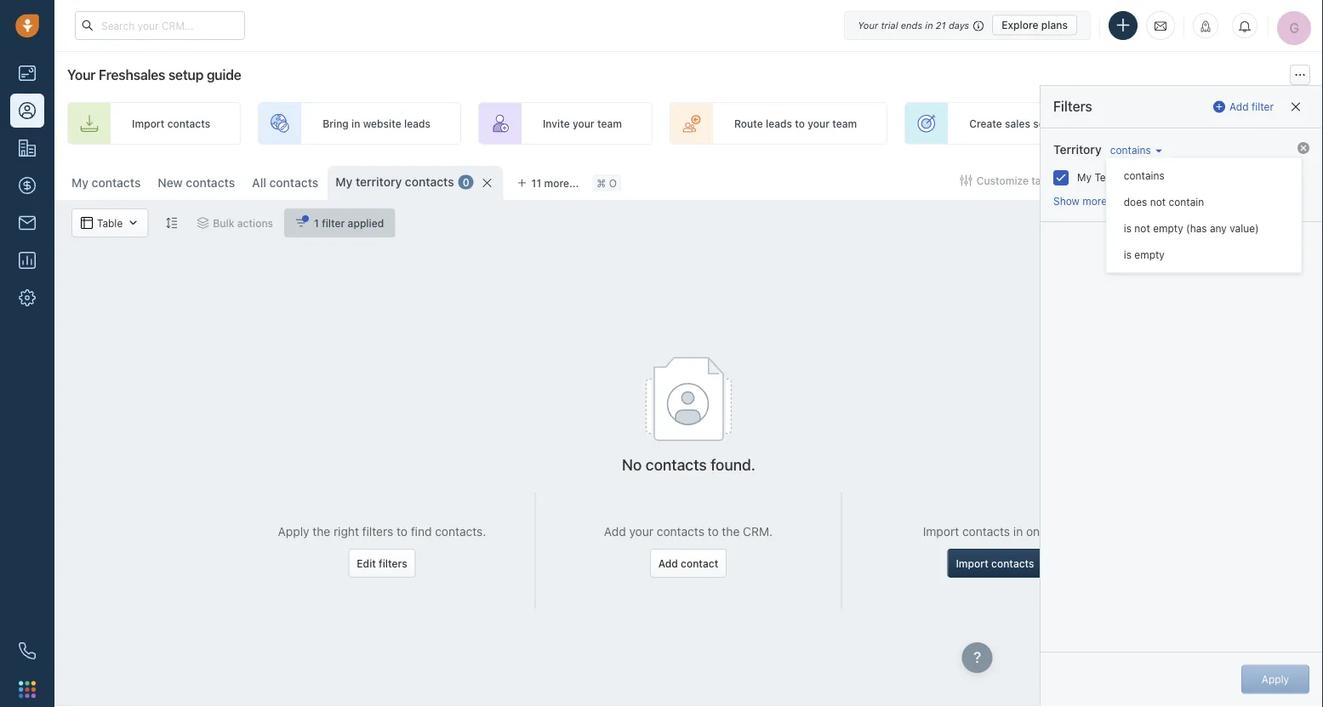 Task type: vqa. For each thing, say whether or not it's contained in the screenshot.
don't
no



Task type: describe. For each thing, give the bounding box(es) containing it.
more
[[1083, 195, 1107, 207]]

explore plans link
[[992, 15, 1077, 35]]

1 the from the left
[[313, 524, 330, 538]]

21
[[936, 20, 946, 31]]

guide
[[207, 67, 241, 83]]

setup
[[168, 67, 203, 83]]

days
[[949, 20, 969, 31]]

your right invite at left
[[573, 117, 595, 129]]

my for my territories
[[1077, 171, 1092, 183]]

contacts.
[[435, 524, 486, 538]]

right
[[334, 524, 359, 538]]

explore
[[1002, 19, 1039, 31]]

1 container_wx8msf4aqz5i3rn1 image from the left
[[81, 217, 93, 229]]

all contacts
[[252, 176, 318, 190]]

contacts right the no
[[646, 455, 707, 474]]

create sales sequence
[[969, 117, 1081, 129]]

contains button
[[1106, 142, 1162, 157]]

new contacts
[[158, 176, 235, 190]]

1
[[314, 217, 319, 229]]

create sales sequence link
[[905, 102, 1112, 145]]

your trial ends in 21 days
[[858, 20, 969, 31]]

2 sales from the left
[[1253, 117, 1278, 129]]

import inside import contacts link
[[132, 117, 165, 129]]

1 filter applied
[[314, 217, 384, 229]]

1 vertical spatial add contact button
[[650, 549, 727, 578]]

bring
[[323, 117, 349, 129]]

filter for add
[[1252, 101, 1274, 113]]

(has
[[1186, 222, 1207, 234]]

bulk actions button
[[186, 208, 284, 237]]

trial
[[881, 20, 898, 31]]

customize table
[[977, 174, 1056, 186]]

crm.
[[743, 524, 773, 538]]

2 team from the left
[[832, 117, 857, 129]]

applied
[[348, 217, 384, 229]]

contacts up table
[[92, 176, 141, 190]]

all
[[252, 176, 266, 190]]

contain
[[1169, 196, 1204, 208]]

invite your team link
[[478, 102, 653, 145]]

does not contain
[[1124, 196, 1204, 208]]

edit
[[357, 557, 376, 569]]

1 horizontal spatial to
[[708, 524, 719, 538]]

territories
[[1095, 171, 1144, 183]]

0 horizontal spatial import contacts button
[[947, 549, 1043, 578]]

contacts down setup
[[167, 117, 210, 129]]

found.
[[711, 455, 756, 474]]

contacts right the all
[[269, 176, 318, 190]]

is not empty (has any value)
[[1124, 222, 1259, 234]]

filters
[[1053, 98, 1092, 115]]

edit filters button
[[348, 549, 416, 578]]

set
[[1193, 117, 1210, 129]]

1 horizontal spatial import contacts
[[956, 557, 1034, 569]]

route leads to your team link
[[670, 102, 888, 145]]

not for does
[[1150, 196, 1166, 208]]

add your contacts to the crm.
[[604, 524, 773, 538]]

container_wx8msf4aqz5i3rn1 image for customize
[[960, 174, 972, 186]]

my territories
[[1077, 171, 1144, 183]]

not for is
[[1135, 222, 1150, 234]]

container_wx8msf4aqz5i3rn1 image for bulk
[[197, 217, 209, 229]]

1 team from the left
[[597, 117, 622, 129]]

add down add your contacts to the crm.
[[658, 557, 678, 569]]

create
[[969, 117, 1002, 129]]

show more link
[[1053, 195, 1107, 207]]

1 filter applied button
[[284, 208, 395, 237]]

0 vertical spatial contact
[[1269, 174, 1306, 186]]

set up your sales pipeline
[[1193, 117, 1320, 129]]

customize
[[977, 174, 1029, 186]]

0
[[463, 176, 469, 188]]

my territory contacts 0
[[336, 175, 469, 189]]

1 horizontal spatial add contact button
[[1223, 166, 1315, 195]]

your freshsales setup guide
[[67, 67, 241, 83]]

your for your freshsales setup guide
[[67, 67, 95, 83]]

table
[[1032, 174, 1056, 186]]

does
[[1124, 196, 1147, 208]]

phone element
[[10, 634, 44, 668]]

bulk actions
[[213, 217, 273, 229]]

your right the route
[[808, 117, 830, 129]]

ends
[[901, 20, 923, 31]]

o
[[609, 177, 617, 189]]

add down the no
[[604, 524, 626, 538]]

is for is not empty (has any value)
[[1124, 222, 1132, 234]]

0 horizontal spatial contact
[[681, 557, 718, 569]]

add filter link
[[1213, 93, 1274, 120]]

add up set up your sales pipeline
[[1230, 101, 1249, 113]]

my contacts
[[71, 176, 141, 190]]

2 vertical spatial in
[[1013, 524, 1023, 538]]

show
[[1053, 195, 1080, 207]]

add up value)
[[1246, 174, 1266, 186]]

phone image
[[19, 642, 36, 659]]

actions
[[237, 217, 273, 229]]

pipeline
[[1281, 117, 1320, 129]]

11
[[531, 177, 541, 189]]

route
[[734, 117, 763, 129]]

container_wx8msf4aqz5i3rn1 image inside 1 filter applied button
[[295, 217, 307, 229]]

table
[[97, 217, 123, 229]]

⌘ o
[[597, 177, 617, 189]]

my for my territory contacts 0
[[336, 175, 353, 189]]

customize table button
[[949, 166, 1067, 195]]

email image
[[1155, 19, 1167, 33]]

sequence
[[1033, 117, 1081, 129]]

11 more...
[[531, 177, 579, 189]]

find
[[411, 524, 432, 538]]

import contacts for import contacts link
[[132, 117, 210, 129]]

no contacts found.
[[622, 455, 756, 474]]



Task type: locate. For each thing, give the bounding box(es) containing it.
no
[[622, 455, 642, 474]]

filter inside button
[[322, 217, 345, 229]]

import contacts in one go.
[[923, 524, 1067, 538]]

0 horizontal spatial team
[[597, 117, 622, 129]]

container_wx8msf4aqz5i3rn1 image left table
[[81, 217, 93, 229]]

0 vertical spatial empty
[[1153, 222, 1183, 234]]

route leads to your team
[[734, 117, 857, 129]]

add contact button up value)
[[1223, 166, 1315, 195]]

your down the no
[[629, 524, 653, 538]]

1 horizontal spatial add contact
[[1246, 174, 1306, 186]]

your
[[858, 20, 878, 31], [67, 67, 95, 83]]

1 leads from the left
[[404, 117, 431, 129]]

2 horizontal spatial my
[[1077, 171, 1092, 183]]

1 sales from the left
[[1005, 117, 1030, 129]]

1 horizontal spatial container_wx8msf4aqz5i3rn1 image
[[127, 217, 139, 229]]

0 vertical spatial in
[[925, 20, 933, 31]]

import contacts link
[[67, 102, 241, 145]]

leads right the route
[[766, 117, 792, 129]]

sales down 'add filter'
[[1253, 117, 1278, 129]]

in left 21
[[925, 20, 933, 31]]

1 vertical spatial import contacts button
[[947, 549, 1043, 578]]

import contacts
[[132, 117, 210, 129], [1099, 174, 1177, 186], [956, 557, 1034, 569]]

11 more... button
[[508, 171, 588, 195]]

leads right website on the left top of page
[[404, 117, 431, 129]]

add contact button down add your contacts to the crm.
[[650, 549, 727, 578]]

2 leads from the left
[[766, 117, 792, 129]]

go.
[[1050, 524, 1067, 538]]

2 horizontal spatial in
[[1013, 524, 1023, 538]]

contact down pipeline
[[1269, 174, 1306, 186]]

1 horizontal spatial the
[[722, 524, 740, 538]]

1 vertical spatial is
[[1124, 249, 1132, 261]]

1 vertical spatial in
[[351, 117, 360, 129]]

0 vertical spatial import contacts button
[[1076, 166, 1186, 195]]

0 horizontal spatial import contacts
[[132, 117, 210, 129]]

0 vertical spatial contains
[[1110, 144, 1151, 156]]

my up show more link
[[1077, 171, 1092, 183]]

import contacts down the import contacts in one go.
[[956, 557, 1034, 569]]

1 horizontal spatial contact
[[1269, 174, 1306, 186]]

1 vertical spatial your
[[67, 67, 95, 83]]

0 vertical spatial not
[[1150, 196, 1166, 208]]

0 vertical spatial add contact
[[1246, 174, 1306, 186]]

contacts right new at the left top
[[186, 176, 235, 190]]

contacts down no contacts found. on the bottom of the page
[[657, 524, 704, 538]]

1 horizontal spatial filter
[[1252, 101, 1274, 113]]

1 vertical spatial add contact
[[658, 557, 718, 569]]

0 horizontal spatial to
[[397, 524, 408, 538]]

new
[[158, 176, 183, 190]]

set up your sales pipeline link
[[1129, 102, 1323, 145]]

sales right create in the top right of the page
[[1005, 117, 1030, 129]]

1 horizontal spatial import contacts button
[[1076, 166, 1186, 195]]

1 vertical spatial empty
[[1135, 249, 1165, 261]]

more...
[[544, 177, 579, 189]]

0 vertical spatial filter
[[1252, 101, 1274, 113]]

0 horizontal spatial leads
[[404, 117, 431, 129]]

container_wx8msf4aqz5i3rn1 image right table
[[127, 217, 139, 229]]

territory
[[356, 175, 402, 189]]

to right the route
[[795, 117, 805, 129]]

0 horizontal spatial container_wx8msf4aqz5i3rn1 image
[[197, 217, 209, 229]]

edit filters
[[357, 557, 407, 569]]

the left right
[[313, 524, 330, 538]]

filters right right
[[362, 524, 393, 538]]

container_wx8msf4aqz5i3rn1 image inside "customize table" "button"
[[960, 174, 972, 186]]

empty
[[1153, 222, 1183, 234], [1135, 249, 1165, 261]]

table button
[[71, 208, 148, 237]]

my left territory
[[336, 175, 353, 189]]

contacts
[[167, 117, 210, 129], [1134, 174, 1177, 186], [405, 175, 454, 189], [92, 176, 141, 190], [186, 176, 235, 190], [269, 176, 318, 190], [646, 455, 707, 474], [657, 524, 704, 538], [962, 524, 1010, 538], [991, 557, 1034, 569]]

your for your trial ends in 21 days
[[858, 20, 878, 31]]

1 horizontal spatial in
[[925, 20, 933, 31]]

0 vertical spatial your
[[858, 20, 878, 31]]

website
[[363, 117, 401, 129]]

import contacts button down the import contacts in one go.
[[947, 549, 1043, 578]]

2 horizontal spatial to
[[795, 117, 805, 129]]

in left one
[[1013, 524, 1023, 538]]

1 horizontal spatial container_wx8msf4aqz5i3rn1 image
[[295, 217, 307, 229]]

import contacts for the rightmost import contacts button
[[1099, 174, 1177, 186]]

0 horizontal spatial sales
[[1005, 117, 1030, 129]]

invite
[[543, 117, 570, 129]]

bring in website leads link
[[258, 102, 461, 145]]

0 vertical spatial is
[[1124, 222, 1132, 234]]

2 the from the left
[[722, 524, 740, 538]]

to inside route leads to your team link
[[795, 117, 805, 129]]

empty down does not contain
[[1153, 222, 1183, 234]]

empty down 'is not empty (has any value)'
[[1135, 249, 1165, 261]]

2 horizontal spatial container_wx8msf4aqz5i3rn1 image
[[960, 174, 972, 186]]

filters right edit
[[379, 557, 407, 569]]

filter right 1
[[322, 217, 345, 229]]

1 vertical spatial not
[[1135, 222, 1150, 234]]

1 horizontal spatial your
[[858, 20, 878, 31]]

not up is empty
[[1135, 222, 1150, 234]]

1 vertical spatial contact
[[681, 557, 718, 569]]

up
[[1213, 117, 1225, 129]]

to left the find on the bottom of page
[[397, 524, 408, 538]]

container_wx8msf4aqz5i3rn1 image left customize
[[960, 174, 972, 186]]

1 horizontal spatial sales
[[1253, 117, 1278, 129]]

the
[[313, 524, 330, 538], [722, 524, 740, 538]]

apply the right filters to find contacts.
[[278, 524, 486, 538]]

your left trial
[[858, 20, 878, 31]]

contains down the contains dropdown button
[[1124, 169, 1165, 181]]

0 horizontal spatial my
[[71, 176, 88, 190]]

0 horizontal spatial the
[[313, 524, 330, 538]]

is
[[1124, 222, 1132, 234], [1124, 249, 1132, 261]]

0 vertical spatial filters
[[362, 524, 393, 538]]

my up table popup button
[[71, 176, 88, 190]]

contains up territories
[[1110, 144, 1151, 156]]

filter up set up your sales pipeline
[[1252, 101, 1274, 113]]

is empty
[[1124, 249, 1165, 261]]

import contacts button up 'does'
[[1076, 166, 1186, 195]]

filters inside edit filters button
[[379, 557, 407, 569]]

contains
[[1110, 144, 1151, 156], [1124, 169, 1165, 181]]

contacts up does not contain
[[1134, 174, 1177, 186]]

add contact down add your contacts to the crm.
[[658, 557, 718, 569]]

0 horizontal spatial add contact button
[[650, 549, 727, 578]]

not right 'does'
[[1150, 196, 1166, 208]]

sales
[[1005, 117, 1030, 129], [1253, 117, 1278, 129]]

0 vertical spatial import contacts
[[132, 117, 210, 129]]

2 container_wx8msf4aqz5i3rn1 image from the left
[[127, 217, 139, 229]]

0 vertical spatial add contact button
[[1223, 166, 1315, 195]]

0 horizontal spatial filter
[[322, 217, 345, 229]]

2 vertical spatial import contacts
[[956, 557, 1034, 569]]

import contacts down setup
[[132, 117, 210, 129]]

contact
[[1269, 174, 1306, 186], [681, 557, 718, 569]]

1 horizontal spatial team
[[832, 117, 857, 129]]

to left crm. at the right bottom
[[708, 524, 719, 538]]

add filter
[[1230, 101, 1274, 113]]

1 horizontal spatial my
[[336, 175, 353, 189]]

contacts left 0
[[405, 175, 454, 189]]

0 horizontal spatial in
[[351, 117, 360, 129]]

apply
[[278, 524, 309, 538]]

one
[[1026, 524, 1047, 538]]

1 horizontal spatial leads
[[766, 117, 792, 129]]

0 horizontal spatial add contact
[[658, 557, 718, 569]]

contact down add your contacts to the crm.
[[681, 557, 718, 569]]

Search your CRM... text field
[[75, 11, 245, 40]]

not
[[1150, 196, 1166, 208], [1135, 222, 1150, 234]]

style_myh0__igzzd8unmi image
[[165, 217, 177, 229]]

to
[[795, 117, 805, 129], [397, 524, 408, 538], [708, 524, 719, 538]]

your left freshsales
[[67, 67, 95, 83]]

import contacts button
[[1076, 166, 1186, 195], [947, 549, 1043, 578]]

contains inside dropdown button
[[1110, 144, 1151, 156]]

2 is from the top
[[1124, 249, 1132, 261]]

0 horizontal spatial container_wx8msf4aqz5i3rn1 image
[[81, 217, 93, 229]]

your
[[573, 117, 595, 129], [808, 117, 830, 129], [1228, 117, 1250, 129], [629, 524, 653, 538]]

any
[[1210, 222, 1227, 234]]

territory
[[1053, 143, 1102, 157]]

1 is from the top
[[1124, 222, 1132, 234]]

new contacts button
[[149, 166, 243, 200], [158, 176, 235, 190]]

container_wx8msf4aqz5i3rn1 image
[[81, 217, 93, 229], [127, 217, 139, 229]]

container_wx8msf4aqz5i3rn1 image left the bulk
[[197, 217, 209, 229]]

plans
[[1041, 19, 1068, 31]]

2 horizontal spatial import contacts
[[1099, 174, 1177, 186]]

value)
[[1230, 222, 1259, 234]]

add contact button
[[1223, 166, 1315, 195], [650, 549, 727, 578]]

container_wx8msf4aqz5i3rn1 image left 1
[[295, 217, 307, 229]]

show more
[[1053, 195, 1107, 207]]

my territory contacts link
[[336, 174, 454, 191]]

0 horizontal spatial your
[[67, 67, 95, 83]]

the left crm. at the right bottom
[[722, 524, 740, 538]]

in right bring
[[351, 117, 360, 129]]

1 vertical spatial contains
[[1124, 169, 1165, 181]]

import contacts up 'does'
[[1099, 174, 1177, 186]]

is for is empty
[[1124, 249, 1132, 261]]

your right up
[[1228, 117, 1250, 129]]

⌘
[[597, 177, 606, 189]]

my for my contacts
[[71, 176, 88, 190]]

freshsales
[[99, 67, 165, 83]]

add contact up value)
[[1246, 174, 1306, 186]]

contacts down the import contacts in one go.
[[991, 557, 1034, 569]]

1 vertical spatial filter
[[322, 217, 345, 229]]

import
[[132, 117, 165, 129], [1099, 174, 1132, 186], [923, 524, 959, 538], [956, 557, 989, 569]]

bulk
[[213, 217, 234, 229]]

invite your team
[[543, 117, 622, 129]]

bring in website leads
[[323, 117, 431, 129]]

container_wx8msf4aqz5i3rn1 image inside bulk actions button
[[197, 217, 209, 229]]

leads
[[404, 117, 431, 129], [766, 117, 792, 129]]

my contacts button
[[63, 166, 149, 200], [71, 176, 141, 190]]

all contacts button
[[243, 166, 327, 200], [252, 176, 318, 190]]

contacts left one
[[962, 524, 1010, 538]]

explore plans
[[1002, 19, 1068, 31]]

container_wx8msf4aqz5i3rn1 image
[[960, 174, 972, 186], [197, 217, 209, 229], [295, 217, 307, 229]]

filter for 1
[[322, 217, 345, 229]]

1 vertical spatial import contacts
[[1099, 174, 1177, 186]]

1 vertical spatial filters
[[379, 557, 407, 569]]

freshworks switcher image
[[19, 681, 36, 698]]



